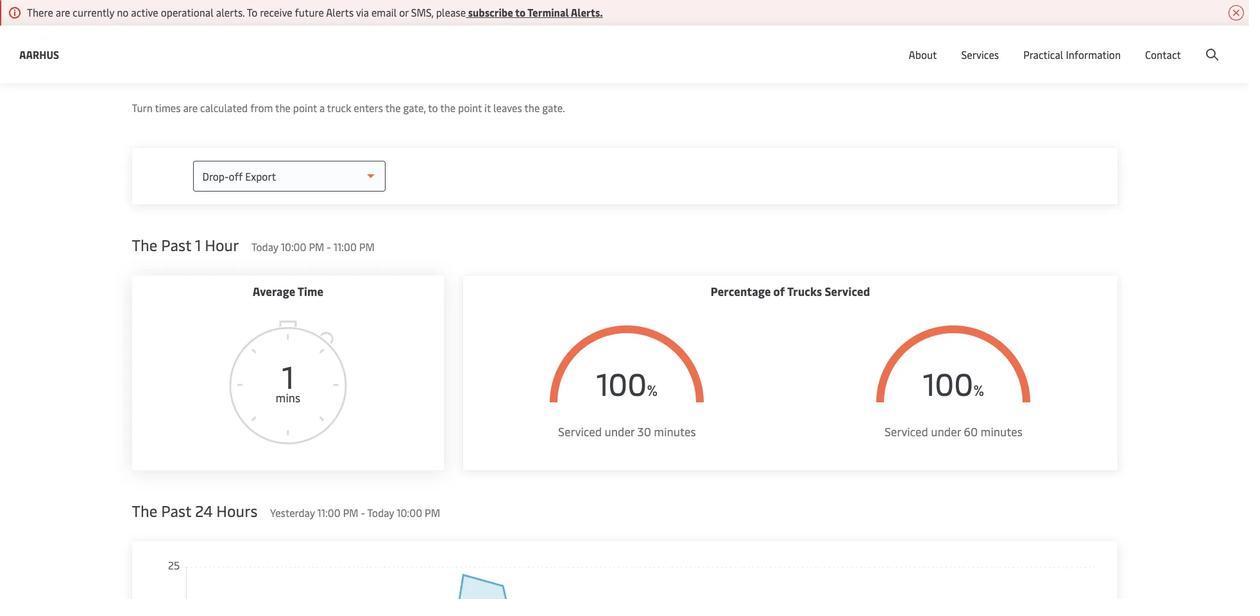 Task type: vqa. For each thing, say whether or not it's contained in the screenshot.
Tage
no



Task type: describe. For each thing, give the bounding box(es) containing it.
time
[[298, 284, 323, 300]]

1 horizontal spatial serviced
[[825, 284, 870, 300]]

% for 30
[[647, 380, 658, 400]]

account
[[1187, 38, 1225, 52]]

the past 24 hours
[[132, 501, 258, 522]]

today 10:00 pm - 11:00 pm
[[251, 240, 375, 254]]

global
[[1002, 38, 1031, 52]]

1 point from the left
[[293, 101, 317, 115]]

100 % for 30
[[596, 362, 658, 404]]

switch location button
[[868, 37, 961, 51]]

about
[[909, 47, 937, 62]]

subscribe
[[468, 5, 513, 19]]

receive
[[260, 5, 292, 19]]

via
[[356, 5, 369, 19]]

30
[[637, 424, 651, 440]]

times
[[155, 101, 181, 115]]

1 vertical spatial 11:00
[[317, 506, 341, 520]]

1 the from the left
[[275, 101, 291, 115]]

60
[[964, 424, 978, 440]]

active
[[131, 5, 158, 19]]

contact
[[1145, 47, 1181, 62]]

0 vertical spatial to
[[515, 5, 526, 19]]

% for 60
[[973, 380, 984, 400]]

it
[[484, 101, 491, 115]]

average
[[253, 284, 295, 300]]

global menu button
[[973, 25, 1073, 64]]

0 horizontal spatial 1
[[195, 235, 201, 255]]

2 point from the left
[[458, 101, 482, 115]]

gate.
[[542, 101, 565, 115]]

about button
[[909, 26, 937, 83]]

practical information
[[1023, 47, 1121, 62]]

3 the from the left
[[440, 101, 456, 115]]

practical
[[1023, 47, 1063, 62]]

location
[[921, 37, 961, 51]]

100 % for 60
[[923, 362, 984, 404]]

switch location
[[888, 37, 961, 51]]

1 vertical spatial 10:00
[[397, 506, 422, 520]]

0 vertical spatial are
[[56, 5, 70, 19]]

2 the from the left
[[385, 101, 401, 115]]

1 horizontal spatial today
[[367, 506, 394, 520]]

or
[[399, 5, 409, 19]]

0 horizontal spatial 10:00
[[281, 240, 306, 254]]

menu
[[1034, 38, 1060, 52]]

24
[[195, 501, 213, 522]]

hours
[[216, 501, 258, 522]]

future
[[295, 5, 324, 19]]

percentage of trucks serviced
[[711, 284, 870, 300]]

4 the from the left
[[524, 101, 540, 115]]

a
[[319, 101, 325, 115]]

1 horizontal spatial are
[[183, 101, 198, 115]]

turn times are calculated from the point a truck enters the gate, to the point it leaves the gate.
[[132, 101, 565, 115]]

the for the past 24 hours
[[132, 501, 157, 522]]

login / create account
[[1121, 38, 1225, 52]]

login
[[1121, 38, 1146, 52]]

practical information button
[[1023, 26, 1121, 83]]

enters
[[354, 101, 383, 115]]

yesterday
[[270, 506, 315, 520]]

alerts.
[[571, 5, 603, 19]]

alerts.
[[216, 5, 245, 19]]

create
[[1155, 38, 1185, 52]]

100 for 30
[[596, 362, 647, 404]]

1 vertical spatial 1
[[282, 355, 294, 397]]

contact button
[[1145, 26, 1181, 83]]

to
[[247, 5, 257, 19]]

serviced for serviced under 30 minutes
[[558, 424, 602, 440]]



Task type: locate. For each thing, give the bounding box(es) containing it.
- for the past 1 hour
[[327, 240, 331, 254]]

minutes
[[654, 424, 696, 440], [981, 424, 1023, 440]]

past left hour
[[161, 235, 191, 255]]

services button
[[961, 26, 999, 83]]

to left terminal
[[515, 5, 526, 19]]

/
[[1148, 38, 1152, 52]]

point left it
[[458, 101, 482, 115]]

0 horizontal spatial point
[[293, 101, 317, 115]]

serviced for serviced under 60 minutes
[[885, 424, 928, 440]]

switch
[[888, 37, 919, 51]]

under left 30
[[605, 424, 635, 440]]

1 minutes from the left
[[654, 424, 696, 440]]

2 the from the top
[[132, 501, 157, 522]]

under for 30
[[605, 424, 635, 440]]

sms,
[[411, 5, 434, 19]]

turn
[[132, 101, 153, 115]]

point left a
[[293, 101, 317, 115]]

1 horizontal spatial to
[[515, 5, 526, 19]]

gate,
[[403, 101, 426, 115]]

100 % up serviced under 30 minutes on the bottom of page
[[596, 362, 658, 404]]

truck
[[327, 101, 351, 115]]

there
[[27, 5, 53, 19]]

under
[[605, 424, 635, 440], [931, 424, 961, 440]]

leaves
[[493, 101, 522, 115]]

2 past from the top
[[161, 501, 191, 522]]

yesterday 11:00 pm - today 10:00 pm
[[270, 506, 440, 520]]

2 horizontal spatial serviced
[[885, 424, 928, 440]]

from
[[250, 101, 273, 115]]

0 horizontal spatial to
[[428, 101, 438, 115]]

10:00
[[281, 240, 306, 254], [397, 506, 422, 520]]

1
[[195, 235, 201, 255], [282, 355, 294, 397]]

minutes for serviced under 30 minutes
[[654, 424, 696, 440]]

2 100 % from the left
[[923, 362, 984, 404]]

pm
[[309, 240, 324, 254], [359, 240, 375, 254], [343, 506, 358, 520], [425, 506, 440, 520]]

1 horizontal spatial 100 %
[[923, 362, 984, 404]]

0 horizontal spatial today
[[251, 240, 278, 254]]

1 past from the top
[[161, 235, 191, 255]]

percentage
[[711, 284, 771, 300]]

subscribe to terminal alerts. link
[[466, 5, 603, 19]]

0 horizontal spatial %
[[647, 380, 658, 400]]

serviced under 60 minutes
[[885, 424, 1023, 440]]

operational
[[161, 5, 214, 19]]

please
[[436, 5, 466, 19]]

0 vertical spatial 1
[[195, 235, 201, 255]]

1 vertical spatial past
[[161, 501, 191, 522]]

1 100 from the left
[[596, 362, 647, 404]]

currently
[[73, 5, 114, 19]]

1 100 % from the left
[[596, 362, 658, 404]]

trucks
[[787, 284, 822, 300]]

login / create account link
[[1097, 26, 1225, 64]]

close alert image
[[1229, 5, 1244, 21]]

past
[[161, 235, 191, 255], [161, 501, 191, 522]]

2 100 from the left
[[923, 362, 973, 404]]

0 horizontal spatial 100 %
[[596, 362, 658, 404]]

1 vertical spatial to
[[428, 101, 438, 115]]

1 horizontal spatial minutes
[[981, 424, 1023, 440]]

1 vertical spatial are
[[183, 101, 198, 115]]

1 vertical spatial the
[[132, 501, 157, 522]]

1 horizontal spatial under
[[931, 424, 961, 440]]

0 vertical spatial the
[[132, 235, 157, 255]]

past for 1
[[161, 235, 191, 255]]

2 minutes from the left
[[981, 424, 1023, 440]]

% up 60
[[973, 380, 984, 400]]

today
[[251, 240, 278, 254], [367, 506, 394, 520]]

the left gate.
[[524, 101, 540, 115]]

1 horizontal spatial -
[[361, 506, 365, 520]]

past for 24
[[161, 501, 191, 522]]

0 vertical spatial -
[[327, 240, 331, 254]]

email
[[371, 5, 397, 19]]

100 % up serviced under 60 minutes
[[923, 362, 984, 404]]

0 horizontal spatial -
[[327, 240, 331, 254]]

100 for 60
[[923, 362, 973, 404]]

0 horizontal spatial minutes
[[654, 424, 696, 440]]

under for 60
[[931, 424, 961, 440]]

11:00
[[333, 240, 357, 254], [317, 506, 341, 520]]

the
[[275, 101, 291, 115], [385, 101, 401, 115], [440, 101, 456, 115], [524, 101, 540, 115]]

- for the past 24 hours
[[361, 506, 365, 520]]

0 horizontal spatial under
[[605, 424, 635, 440]]

1 % from the left
[[647, 380, 658, 400]]

1 horizontal spatial %
[[973, 380, 984, 400]]

mins
[[276, 390, 300, 406]]

aarhus link
[[19, 47, 59, 63]]

global menu
[[1002, 38, 1060, 52]]

hour
[[205, 235, 239, 255]]

are
[[56, 5, 70, 19], [183, 101, 198, 115]]

services
[[961, 47, 999, 62]]

of
[[773, 284, 785, 300]]

calculated
[[200, 101, 248, 115]]

0 horizontal spatial 100
[[596, 362, 647, 404]]

serviced under 30 minutes
[[558, 424, 696, 440]]

the right gate,
[[440, 101, 456, 115]]

minutes right 60
[[981, 424, 1023, 440]]

to right gate,
[[428, 101, 438, 115]]

100 %
[[596, 362, 658, 404], [923, 362, 984, 404]]

the
[[132, 235, 157, 255], [132, 501, 157, 522]]

1 the from the top
[[132, 235, 157, 255]]

minutes for serviced under 60 minutes
[[981, 424, 1023, 440]]

%
[[647, 380, 658, 400], [973, 380, 984, 400]]

0 vertical spatial 10:00
[[281, 240, 306, 254]]

0 horizontal spatial serviced
[[558, 424, 602, 440]]

under left 60
[[931, 424, 961, 440]]

there are currently no active operational alerts. to receive future alerts via email or sms, please subscribe to terminal alerts.
[[27, 5, 603, 19]]

the for the past 1 hour
[[132, 235, 157, 255]]

-
[[327, 240, 331, 254], [361, 506, 365, 520]]

the right from
[[275, 101, 291, 115]]

are right times
[[183, 101, 198, 115]]

1 horizontal spatial point
[[458, 101, 482, 115]]

0 vertical spatial past
[[161, 235, 191, 255]]

alerts
[[326, 5, 354, 19]]

serviced
[[825, 284, 870, 300], [558, 424, 602, 440], [885, 424, 928, 440]]

0 vertical spatial 11:00
[[333, 240, 357, 254]]

1 horizontal spatial 10:00
[[397, 506, 422, 520]]

100 up serviced under 30 minutes on the bottom of page
[[596, 362, 647, 404]]

to
[[515, 5, 526, 19], [428, 101, 438, 115]]

aarhus
[[19, 47, 59, 61]]

1 vertical spatial -
[[361, 506, 365, 520]]

100
[[596, 362, 647, 404], [923, 362, 973, 404]]

1 vertical spatial today
[[367, 506, 394, 520]]

past left 24
[[161, 501, 191, 522]]

no
[[117, 5, 129, 19]]

2 % from the left
[[973, 380, 984, 400]]

2 under from the left
[[931, 424, 961, 440]]

information
[[1066, 47, 1121, 62]]

1 under from the left
[[605, 424, 635, 440]]

point
[[293, 101, 317, 115], [458, 101, 482, 115]]

are right the there
[[56, 5, 70, 19]]

1 horizontal spatial 100
[[923, 362, 973, 404]]

% up 30
[[647, 380, 658, 400]]

0 horizontal spatial are
[[56, 5, 70, 19]]

the left gate,
[[385, 101, 401, 115]]

100 up serviced under 60 minutes
[[923, 362, 973, 404]]

the past 1 hour
[[132, 235, 239, 255]]

minutes right 30
[[654, 424, 696, 440]]

terminal
[[528, 5, 569, 19]]

average time
[[253, 284, 323, 300]]

0 vertical spatial today
[[251, 240, 278, 254]]

1 horizontal spatial 1
[[282, 355, 294, 397]]



